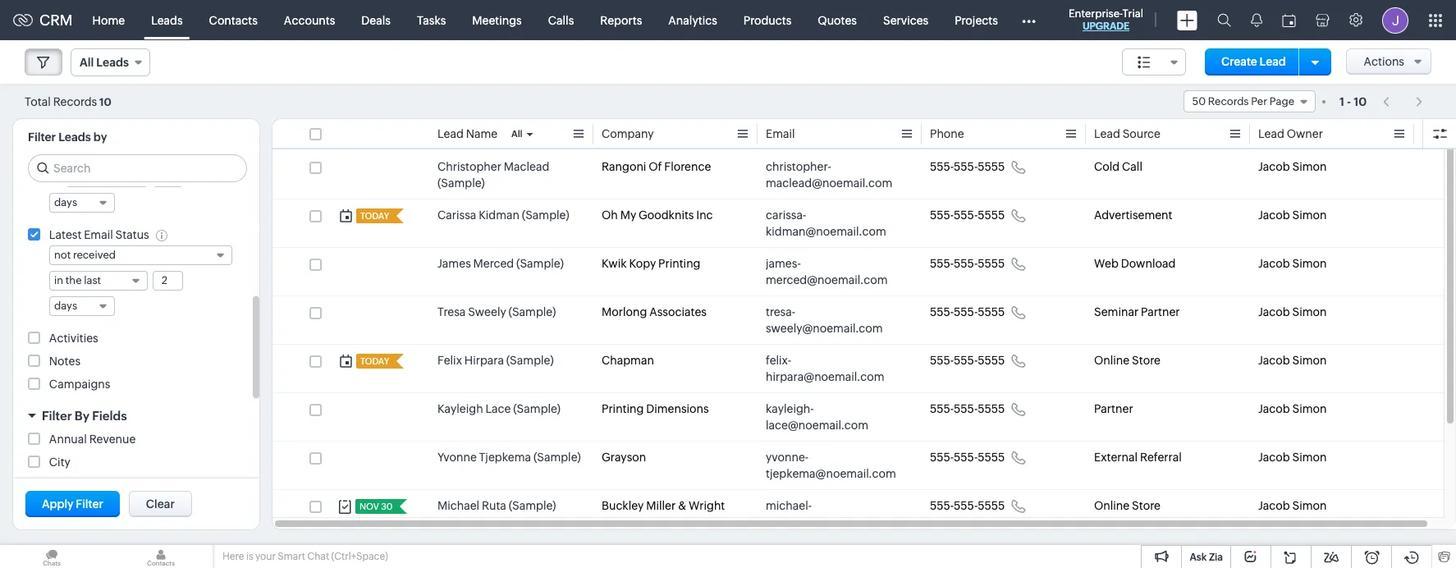 Task type: vqa. For each thing, say whether or not it's contained in the screenshot.


Task type: describe. For each thing, give the bounding box(es) containing it.
search element
[[1208, 0, 1241, 40]]

in
[[54, 274, 63, 287]]

felix- hirpara@noemail.com link
[[766, 352, 897, 385]]

simon for michael- gruta@noemail.com
[[1293, 499, 1327, 512]]

chat
[[307, 551, 329, 562]]

contacts link
[[196, 0, 271, 40]]

555-555-5555 for felix- hirpara@noemail.com
[[930, 354, 1005, 367]]

deals link
[[348, 0, 404, 40]]

kayleigh-
[[766, 402, 814, 415]]

reports
[[600, 14, 642, 27]]

0 horizontal spatial partner
[[1094, 402, 1133, 415]]

christopher- maclead@noemail.com link
[[766, 158, 897, 191]]

row group containing christopher maclead (sample)
[[273, 151, 1456, 568]]

contacts image
[[109, 545, 213, 568]]

name
[[466, 127, 498, 140]]

1 horizontal spatial partner
[[1141, 305, 1180, 319]]

1 horizontal spatial email
[[766, 127, 795, 140]]

download
[[1121, 257, 1176, 270]]

0 horizontal spatial email
[[84, 228, 113, 241]]

filter by fields
[[42, 409, 127, 423]]

kayleigh
[[438, 402, 483, 415]]

kwik
[[602, 257, 627, 270]]

create menu element
[[1167, 0, 1208, 40]]

sweely@noemail.com
[[766, 322, 883, 335]]

-
[[1347, 95, 1352, 108]]

quotes
[[818, 14, 857, 27]]

my
[[620, 209, 636, 222]]

50 records per page
[[1192, 95, 1295, 108]]

jacob simon for yvonne- tjepkema@noemail.com
[[1259, 451, 1327, 464]]

(sample) for christopher maclead (sample)
[[438, 177, 485, 190]]

(sample) for felix hirpara (sample)
[[506, 354, 554, 367]]

ruta
[[482, 499, 506, 512]]

contacts
[[209, 14, 258, 27]]

leads for filter leads by
[[58, 131, 91, 144]]

miller
[[646, 499, 676, 512]]

signals element
[[1241, 0, 1272, 40]]

filter for filter leads by
[[28, 131, 56, 144]]

enterprise-trial upgrade
[[1069, 7, 1144, 32]]

store for felix- hirpara@noemail.com
[[1132, 354, 1161, 367]]

owner
[[1287, 127, 1323, 140]]

merced
[[473, 257, 514, 270]]

2 days field from the top
[[49, 297, 115, 316]]

buckley miller & wright
[[602, 499, 725, 512]]

oh my goodknits inc
[[602, 209, 713, 222]]

florence
[[664, 160, 711, 173]]

gruta@noemail.com
[[766, 516, 875, 529]]

size image
[[1138, 55, 1151, 70]]

store for michael- gruta@noemail.com
[[1132, 499, 1161, 512]]

apply filter
[[42, 498, 103, 511]]

5555 for tresa- sweely@noemail.com
[[978, 305, 1005, 319]]

carissa kidman (sample)
[[438, 209, 569, 222]]

cold
[[1094, 160, 1120, 173]]

5555 for kayleigh- lace@noemail.com
[[978, 402, 1005, 415]]

jacob for carissa- kidman@noemail.com
[[1259, 209, 1290, 222]]

jacob simon for james- merced@noemail.com
[[1259, 257, 1327, 270]]

meetings
[[472, 14, 522, 27]]

tjepkema@noemail.com
[[766, 467, 896, 480]]

deals
[[361, 14, 391, 27]]

jacob for michael- gruta@noemail.com
[[1259, 499, 1290, 512]]

5555 for james- merced@noemail.com
[[978, 257, 1005, 270]]

555-555-5555 for yvonne- tjepkema@noemail.com
[[930, 451, 1005, 464]]

lead for lead owner
[[1259, 127, 1285, 140]]

michael
[[438, 499, 480, 512]]

profile image
[[1383, 7, 1409, 33]]

christopher
[[438, 160, 502, 173]]

555-555-5555 for james- merced@noemail.com
[[930, 257, 1005, 270]]

(sample) for yvonne tjepkema (sample)
[[534, 451, 581, 464]]

carissa- kidman@noemail.com
[[766, 209, 886, 238]]

sweely
[[468, 305, 506, 319]]

christopher-
[[766, 160, 832, 173]]

james
[[438, 257, 471, 270]]

today for carissa kidman (sample)
[[360, 211, 389, 221]]

filter leads by
[[28, 131, 107, 144]]

clear
[[146, 498, 175, 511]]

michael ruta (sample)
[[438, 499, 556, 512]]

christopher maclead (sample) link
[[438, 158, 585, 191]]

lead for lead name
[[438, 127, 464, 140]]

analytics link
[[655, 0, 731, 40]]

james- merced@noemail.com link
[[766, 255, 897, 288]]

555-555-5555 for kayleigh- lace@noemail.com
[[930, 402, 1005, 415]]

lead inside button
[[1260, 55, 1286, 68]]

leads for all leads
[[96, 56, 129, 69]]

james- merced@noemail.com
[[766, 257, 888, 287]]

dimensions
[[646, 402, 709, 415]]

1 vertical spatial printing
[[602, 402, 644, 415]]

(sample) for kayleigh lace (sample)
[[513, 402, 561, 415]]

create
[[1222, 55, 1258, 68]]

ask
[[1190, 552, 1207, 563]]

tresa-
[[766, 305, 796, 319]]

today for felix hirpara (sample)
[[360, 356, 389, 366]]

online for michael- gruta@noemail.com
[[1094, 499, 1130, 512]]

cold call
[[1094, 160, 1143, 173]]

here
[[222, 551, 244, 562]]

carissa-
[[766, 209, 806, 222]]

kayleigh- lace@noemail.com
[[766, 402, 869, 432]]

calls link
[[535, 0, 587, 40]]

buckley
[[602, 499, 644, 512]]

all leads
[[80, 56, 129, 69]]

tresa sweely (sample)
[[438, 305, 556, 319]]

records for total
[[53, 95, 97, 108]]

christopher- maclead@noemail.com
[[766, 160, 893, 190]]

web
[[1094, 257, 1119, 270]]

phone
[[930, 127, 964, 140]]

revenue
[[89, 433, 136, 446]]

nov
[[360, 502, 379, 511]]

seminar partner
[[1094, 305, 1180, 319]]

jacob for kayleigh- lace@noemail.com
[[1259, 402, 1290, 415]]

filter inside button
[[76, 498, 103, 511]]

(sample) for james merced (sample)
[[516, 257, 564, 270]]

morlong associates
[[602, 305, 707, 319]]

fields
[[92, 409, 127, 423]]

tasks
[[417, 14, 446, 27]]

jacob simon for carissa- kidman@noemail.com
[[1259, 209, 1327, 222]]

5555 for yvonne- tjepkema@noemail.com
[[978, 451, 1005, 464]]

meetings link
[[459, 0, 535, 40]]

source
[[1123, 127, 1161, 140]]

external
[[1094, 451, 1138, 464]]

nov 30 link
[[355, 499, 394, 514]]

555-555-5555 for carissa- kidman@noemail.com
[[930, 209, 1005, 222]]

jacob for felix- hirpara@noemail.com
[[1259, 354, 1290, 367]]

trial
[[1123, 7, 1144, 20]]



Task type: locate. For each thing, give the bounding box(es) containing it.
jacob simon for michael- gruta@noemail.com
[[1259, 499, 1327, 512]]

email up received in the left of the page
[[84, 228, 113, 241]]

7 simon from the top
[[1293, 451, 1327, 464]]

2 today from the top
[[360, 356, 389, 366]]

printing up grayson
[[602, 402, 644, 415]]

0 vertical spatial days field
[[49, 193, 115, 213]]

email
[[766, 127, 795, 140], [84, 228, 113, 241]]

10 for total records 10
[[99, 96, 111, 108]]

kayleigh lace (sample)
[[438, 402, 561, 415]]

products link
[[731, 0, 805, 40]]

kidman@noemail.com
[[766, 225, 886, 238]]

1 vertical spatial partner
[[1094, 402, 1133, 415]]

10 for 1 - 10
[[1354, 95, 1367, 108]]

2 555-555-5555 from the top
[[930, 209, 1005, 222]]

lace@noemail.com
[[766, 419, 869, 432]]

7 jacob from the top
[[1259, 451, 1290, 464]]

0 vertical spatial partner
[[1141, 305, 1180, 319]]

1 horizontal spatial leads
[[96, 56, 129, 69]]

printing
[[658, 257, 701, 270], [602, 402, 644, 415]]

2 simon from the top
[[1293, 209, 1327, 222]]

tresa- sweely@noemail.com link
[[766, 304, 897, 337]]

of
[[649, 160, 662, 173]]

0 vertical spatial all
[[80, 56, 94, 69]]

1 horizontal spatial printing
[[658, 257, 701, 270]]

0 horizontal spatial printing
[[602, 402, 644, 415]]

7 555-555-5555 from the top
[[930, 451, 1005, 464]]

projects link
[[942, 0, 1011, 40]]

felix- hirpara@noemail.com
[[766, 354, 885, 383]]

online down seminar
[[1094, 354, 1130, 367]]

1 vertical spatial today link
[[356, 354, 391, 369]]

none field "size"
[[1122, 48, 1186, 76]]

status
[[115, 228, 149, 241]]

days field
[[49, 193, 115, 213], [49, 297, 115, 316]]

days for 1st days field from the bottom
[[54, 300, 77, 312]]

partner up external at the right of the page
[[1094, 402, 1133, 415]]

1 vertical spatial online
[[1094, 499, 1130, 512]]

0 horizontal spatial all
[[80, 56, 94, 69]]

days field down in the last
[[49, 297, 115, 316]]

1 555-555-5555 from the top
[[930, 160, 1005, 173]]

0 vertical spatial online store
[[1094, 354, 1161, 367]]

1 vertical spatial days
[[54, 300, 77, 312]]

carissa
[[438, 209, 476, 222]]

days down in
[[54, 300, 77, 312]]

1 horizontal spatial all
[[511, 129, 523, 139]]

5555 for christopher- maclead@noemail.com
[[978, 160, 1005, 173]]

5555 for michael- gruta@noemail.com
[[978, 499, 1005, 512]]

filter by fields button
[[13, 402, 259, 430]]

5 555-555-5555 from the top
[[930, 354, 1005, 367]]

store
[[1132, 354, 1161, 367], [1132, 499, 1161, 512]]

0 vertical spatial email
[[766, 127, 795, 140]]

tresa sweely (sample) link
[[438, 304, 556, 320]]

home
[[92, 14, 125, 27]]

search image
[[1217, 13, 1231, 27]]

filter for filter by fields
[[42, 409, 72, 423]]

online store for felix- hirpara@noemail.com
[[1094, 354, 1161, 367]]

2 horizontal spatial leads
[[151, 14, 183, 27]]

last
[[84, 274, 101, 287]]

1 horizontal spatial records
[[1208, 95, 1249, 108]]

simon for kayleigh- lace@noemail.com
[[1293, 402, 1327, 415]]

2 online from the top
[[1094, 499, 1130, 512]]

in the last field
[[49, 271, 148, 291]]

tasks link
[[404, 0, 459, 40]]

felix hirpara (sample)
[[438, 354, 554, 367]]

3 jacob simon from the top
[[1259, 257, 1327, 270]]

all up total records 10
[[80, 56, 94, 69]]

2 jacob from the top
[[1259, 209, 1290, 222]]

all inside field
[[80, 56, 94, 69]]

printing dimensions
[[602, 402, 709, 415]]

rangoni of florence
[[602, 160, 711, 173]]

merced@noemail.com
[[766, 273, 888, 287]]

email up christopher-
[[766, 127, 795, 140]]

products
[[744, 14, 792, 27]]

ask zia
[[1190, 552, 1223, 563]]

1 jacob from the top
[[1259, 160, 1290, 173]]

navigation
[[1375, 89, 1432, 113]]

10 up by
[[99, 96, 111, 108]]

today link for carissa
[[356, 209, 391, 223]]

yvonne- tjepkema@noemail.com link
[[766, 449, 897, 482]]

printing right kopy
[[658, 257, 701, 270]]

555-555-5555 for michael- gruta@noemail.com
[[930, 499, 1005, 512]]

(ctrl+space)
[[331, 551, 388, 562]]

555-555-5555 for tresa- sweely@noemail.com
[[930, 305, 1005, 319]]

1 simon from the top
[[1293, 160, 1327, 173]]

lead left owner
[[1259, 127, 1285, 140]]

yvonne
[[438, 451, 477, 464]]

campaigns
[[49, 378, 110, 391]]

0 vertical spatial filter
[[28, 131, 56, 144]]

0 vertical spatial printing
[[658, 257, 701, 270]]

0 vertical spatial online
[[1094, 354, 1130, 367]]

1 vertical spatial email
[[84, 228, 113, 241]]

2 today link from the top
[[356, 354, 391, 369]]

4 5555 from the top
[[978, 305, 1005, 319]]

2 days from the top
[[54, 300, 77, 312]]

1 jacob simon from the top
[[1259, 160, 1327, 173]]

1 horizontal spatial 10
[[1354, 95, 1367, 108]]

call
[[1122, 160, 1143, 173]]

jacob simon for felix- hirpara@noemail.com
[[1259, 354, 1327, 367]]

3 simon from the top
[[1293, 257, 1327, 270]]

oh
[[602, 209, 618, 222]]

jacob for yvonne- tjepkema@noemail.com
[[1259, 451, 1290, 464]]

0 vertical spatial store
[[1132, 354, 1161, 367]]

(sample) for michael ruta (sample)
[[509, 499, 556, 512]]

4 555-555-5555 from the top
[[930, 305, 1005, 319]]

simon for tresa- sweely@noemail.com
[[1293, 305, 1327, 319]]

tresa- sweely@noemail.com
[[766, 305, 883, 335]]

1 store from the top
[[1132, 354, 1161, 367]]

1 vertical spatial today
[[360, 356, 389, 366]]

not received field
[[49, 246, 232, 265]]

simon for felix- hirpara@noemail.com
[[1293, 354, 1327, 367]]

michael- gruta@noemail.com
[[766, 499, 875, 529]]

filter right apply
[[76, 498, 103, 511]]

calls
[[548, 14, 574, 27]]

total
[[25, 95, 51, 108]]

(sample) right tjepkema
[[534, 451, 581, 464]]

7 jacob simon from the top
[[1259, 451, 1327, 464]]

store down external referral
[[1132, 499, 1161, 512]]

1 5555 from the top
[[978, 160, 1005, 173]]

kayleigh- lace@noemail.com link
[[766, 401, 897, 433]]

zia
[[1209, 552, 1223, 563]]

1 vertical spatial filter
[[42, 409, 72, 423]]

apply filter button
[[25, 491, 120, 517]]

8 jacob simon from the top
[[1259, 499, 1327, 512]]

per
[[1251, 95, 1268, 108]]

2 online store from the top
[[1094, 499, 1161, 512]]

online
[[1094, 354, 1130, 367], [1094, 499, 1130, 512]]

rangoni
[[602, 160, 646, 173]]

1 today from the top
[[360, 211, 389, 221]]

jacob
[[1259, 160, 1290, 173], [1259, 209, 1290, 222], [1259, 257, 1290, 270], [1259, 305, 1290, 319], [1259, 354, 1290, 367], [1259, 402, 1290, 415], [1259, 451, 1290, 464], [1259, 499, 1290, 512]]

lead right create
[[1260, 55, 1286, 68]]

profile element
[[1373, 0, 1419, 40]]

3 555-555-5555 from the top
[[930, 257, 1005, 270]]

1 today link from the top
[[356, 209, 391, 223]]

1 days field from the top
[[49, 193, 115, 213]]

1 vertical spatial all
[[511, 129, 523, 139]]

simon for yvonne- tjepkema@noemail.com
[[1293, 451, 1327, 464]]

All Leads field
[[71, 48, 150, 76]]

jacob simon for christopher- maclead@noemail.com
[[1259, 160, 1327, 173]]

jacob for christopher- maclead@noemail.com
[[1259, 160, 1290, 173]]

0 horizontal spatial records
[[53, 95, 97, 108]]

simon for james- merced@noemail.com
[[1293, 257, 1327, 270]]

accounts link
[[271, 0, 348, 40]]

yvonne tjepkema (sample) link
[[438, 449, 581, 465]]

web download
[[1094, 257, 1176, 270]]

smart
[[278, 551, 305, 562]]

all up maclead
[[511, 129, 523, 139]]

leads down home link
[[96, 56, 129, 69]]

tjepkema
[[479, 451, 531, 464]]

kwik kopy printing
[[602, 257, 701, 270]]

0 vertical spatial today
[[360, 211, 389, 221]]

1 vertical spatial online store
[[1094, 499, 1161, 512]]

lead up cold
[[1094, 127, 1121, 140]]

city
[[49, 456, 71, 469]]

signals image
[[1251, 13, 1263, 27]]

all for all
[[511, 129, 523, 139]]

not
[[54, 249, 71, 261]]

(sample) inside christopher maclead (sample)
[[438, 177, 485, 190]]

latest
[[49, 228, 82, 241]]

filter down total at the left of page
[[28, 131, 56, 144]]

(sample) for tresa sweely (sample)
[[509, 305, 556, 319]]

0 vertical spatial leads
[[151, 14, 183, 27]]

8 555-555-5555 from the top
[[930, 499, 1005, 512]]

not received
[[54, 249, 116, 261]]

8 jacob from the top
[[1259, 499, 1290, 512]]

(sample) right the lace
[[513, 402, 561, 415]]

1 days from the top
[[54, 196, 77, 209]]

2 vertical spatial filter
[[76, 498, 103, 511]]

james merced (sample)
[[438, 257, 564, 270]]

days field up latest
[[49, 193, 115, 213]]

(sample) right merced
[[516, 257, 564, 270]]

michael- gruta@noemail.com link
[[766, 498, 897, 530]]

carissa- kidman@noemail.com link
[[766, 207, 897, 240]]

annual revenue
[[49, 433, 136, 446]]

jacob simon for tresa- sweely@noemail.com
[[1259, 305, 1327, 319]]

services
[[883, 14, 929, 27]]

activities
[[49, 332, 98, 345]]

projects
[[955, 14, 998, 27]]

jacob for tresa- sweely@noemail.com
[[1259, 305, 1290, 319]]

simon for christopher- maclead@noemail.com
[[1293, 160, 1327, 173]]

online down external at the right of the page
[[1094, 499, 1130, 512]]

10 right -
[[1354, 95, 1367, 108]]

online for felix- hirpara@noemail.com
[[1094, 354, 1130, 367]]

michael ruta (sample) link
[[438, 498, 556, 514]]

1 online store from the top
[[1094, 354, 1161, 367]]

filter left by
[[42, 409, 72, 423]]

leads right home
[[151, 14, 183, 27]]

felix-
[[766, 354, 791, 367]]

0 horizontal spatial 10
[[99, 96, 111, 108]]

(sample) right kidman
[[522, 209, 569, 222]]

days up latest
[[54, 196, 77, 209]]

jacob simon for kayleigh- lace@noemail.com
[[1259, 402, 1327, 415]]

chats image
[[0, 545, 103, 568]]

annual
[[49, 433, 87, 446]]

2 jacob simon from the top
[[1259, 209, 1327, 222]]

None field
[[1122, 48, 1186, 76], [66, 167, 148, 187], [66, 167, 148, 187]]

6 555-555-5555 from the top
[[930, 402, 1005, 415]]

2 vertical spatial leads
[[58, 131, 91, 144]]

simon for carissa- kidman@noemail.com
[[1293, 209, 1327, 222]]

6 jacob from the top
[[1259, 402, 1290, 415]]

row group
[[273, 151, 1456, 568]]

555-555-5555 for christopher- maclead@noemail.com
[[930, 160, 1005, 173]]

6 jacob simon from the top
[[1259, 402, 1327, 415]]

store down the seminar partner
[[1132, 354, 1161, 367]]

upgrade
[[1083, 21, 1130, 32]]

1 vertical spatial leads
[[96, 56, 129, 69]]

5 jacob simon from the top
[[1259, 354, 1327, 367]]

james merced (sample) link
[[438, 255, 564, 272]]

5 simon from the top
[[1293, 354, 1327, 367]]

4 jacob from the top
[[1259, 305, 1290, 319]]

3 5555 from the top
[[978, 257, 1005, 270]]

jacob for james- merced@noemail.com
[[1259, 257, 1290, 270]]

8 simon from the top
[[1293, 499, 1327, 512]]

records up the filter leads by
[[53, 95, 97, 108]]

0 vertical spatial days
[[54, 196, 77, 209]]

4 simon from the top
[[1293, 305, 1327, 319]]

None text field
[[153, 272, 182, 290]]

(sample) down christopher
[[438, 177, 485, 190]]

today
[[360, 211, 389, 221], [360, 356, 389, 366]]

7 5555 from the top
[[978, 451, 1005, 464]]

records for 50
[[1208, 95, 1249, 108]]

5555 for carissa- kidman@noemail.com
[[978, 209, 1005, 222]]

10
[[1354, 95, 1367, 108], [99, 96, 111, 108]]

50
[[1192, 95, 1206, 108]]

555-
[[930, 160, 954, 173], [954, 160, 978, 173], [930, 209, 954, 222], [954, 209, 978, 222], [930, 257, 954, 270], [954, 257, 978, 270], [930, 305, 954, 319], [954, 305, 978, 319], [930, 354, 954, 367], [954, 354, 978, 367], [930, 402, 954, 415], [954, 402, 978, 415], [930, 451, 954, 464], [954, 451, 978, 464], [930, 499, 954, 512], [954, 499, 978, 512]]

leads inside field
[[96, 56, 129, 69]]

leads left by
[[58, 131, 91, 144]]

kayleigh lace (sample) link
[[438, 401, 561, 417]]

3 jacob from the top
[[1259, 257, 1290, 270]]

create lead
[[1222, 55, 1286, 68]]

days for first days field from the top
[[54, 196, 77, 209]]

Other Modules field
[[1011, 7, 1047, 33]]

external referral
[[1094, 451, 1182, 464]]

1 vertical spatial store
[[1132, 499, 1161, 512]]

5555 for felix- hirpara@noemail.com
[[978, 354, 1005, 367]]

online store down external referral
[[1094, 499, 1161, 512]]

10 inside total records 10
[[99, 96, 111, 108]]

50 Records Per Page field
[[1183, 90, 1316, 112]]

filter inside "dropdown button"
[[42, 409, 72, 423]]

Search text field
[[29, 155, 246, 181]]

records
[[53, 95, 97, 108], [1208, 95, 1249, 108]]

lead left name
[[438, 127, 464, 140]]

create menu image
[[1177, 10, 1198, 30]]

1
[[1340, 95, 1345, 108]]

1 online from the top
[[1094, 354, 1130, 367]]

5 jacob from the top
[[1259, 354, 1290, 367]]

5 5555 from the top
[[978, 354, 1005, 367]]

all for all leads
[[80, 56, 94, 69]]

today link for felix
[[356, 354, 391, 369]]

partner right seminar
[[1141, 305, 1180, 319]]

lead source
[[1094, 127, 1161, 140]]

(sample) right ruta
[[509, 499, 556, 512]]

0 vertical spatial today link
[[356, 209, 391, 223]]

online store for michael- gruta@noemail.com
[[1094, 499, 1161, 512]]

records right "50"
[[1208, 95, 1249, 108]]

(sample) right hirpara
[[506, 354, 554, 367]]

page
[[1270, 95, 1295, 108]]

records inside field
[[1208, 95, 1249, 108]]

6 simon from the top
[[1293, 402, 1327, 415]]

1 vertical spatial days field
[[49, 297, 115, 316]]

calendar image
[[1282, 14, 1296, 27]]

online store down the seminar partner
[[1094, 354, 1161, 367]]

filter
[[28, 131, 56, 144], [42, 409, 72, 423], [76, 498, 103, 511]]

kopy
[[629, 257, 656, 270]]

associates
[[649, 305, 707, 319]]

lead for lead source
[[1094, 127, 1121, 140]]

(sample) right sweely
[[509, 305, 556, 319]]

(sample) for carissa kidman (sample)
[[522, 209, 569, 222]]

8 5555 from the top
[[978, 499, 1005, 512]]

0 horizontal spatial leads
[[58, 131, 91, 144]]

4 jacob simon from the top
[[1259, 305, 1327, 319]]

6 5555 from the top
[[978, 402, 1005, 415]]

2 store from the top
[[1132, 499, 1161, 512]]

2 5555 from the top
[[978, 209, 1005, 222]]

advertisement
[[1094, 209, 1173, 222]]



